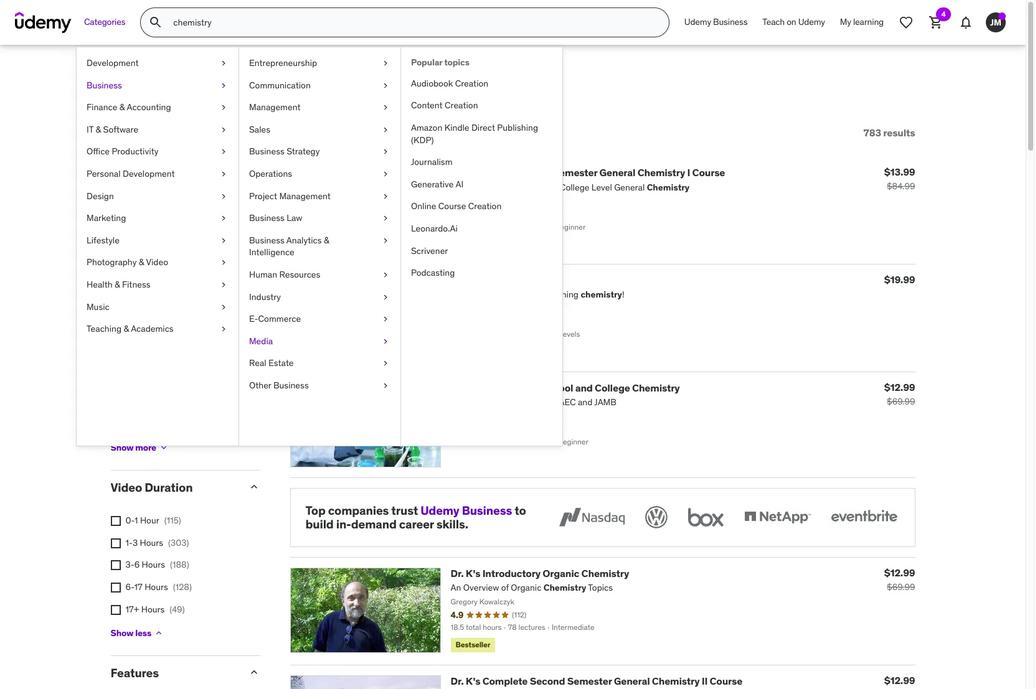 Task type: vqa. For each thing, say whether or not it's contained in the screenshot.
4
yes



Task type: describe. For each thing, give the bounding box(es) containing it.
business up operations
[[249, 146, 285, 157]]

human resources
[[249, 269, 321, 280]]

language
[[111, 316, 165, 331]]

17
[[134, 582, 143, 593]]

xsmall image for teaching & academics
[[219, 324, 229, 336]]

generative ai link
[[401, 174, 563, 196]]

video duration
[[111, 481, 193, 496]]

for
[[220, 74, 246, 99]]

small image for video duration
[[248, 481, 260, 494]]

fitness
[[122, 279, 151, 290]]

results for 783 results for "chemistry"
[[151, 74, 215, 99]]

dr. k's complete first semester general chemistry i course
[[451, 167, 726, 179]]

xsmall image for business analytics & intelligence
[[381, 235, 391, 247]]

marketing link
[[77, 208, 239, 230]]

dr. for dr. k's introductory organic chemistry
[[451, 568, 464, 580]]

results for 783 results
[[884, 126, 916, 139]]

dr. k's complete first semester general chemistry i course link
[[451, 167, 726, 179]]

"chemistry"
[[250, 74, 364, 99]]

top
[[306, 503, 326, 518]]

complete for second
[[483, 675, 528, 688]]

business strategy link
[[239, 141, 401, 163]]

xsmall image for development
[[219, 57, 229, 70]]

operations link
[[239, 163, 401, 185]]

productivity
[[112, 146, 159, 157]]

first
[[530, 167, 551, 179]]

1 vertical spatial management
[[279, 190, 331, 202]]

music
[[87, 301, 110, 313]]

my
[[841, 16, 852, 28]]

duration
[[145, 481, 193, 496]]

Search for anything text field
[[171, 12, 654, 33]]

sales
[[249, 124, 271, 135]]

general for first
[[600, 167, 636, 179]]

resources
[[279, 269, 321, 280]]

project management
[[249, 190, 331, 202]]

eventbrite image
[[829, 504, 900, 531]]

nasdaq image
[[556, 504, 628, 531]]

box image
[[685, 504, 727, 531]]

xsmall image inside management link
[[381, 102, 391, 114]]

hour
[[140, 515, 159, 527]]

ii
[[702, 675, 708, 688]]

xsmall image for lifestyle
[[219, 235, 229, 247]]

show less
[[111, 628, 151, 639]]

xsmall image inside business link
[[219, 80, 229, 92]]

topics
[[444, 57, 470, 68]]

more
[[135, 442, 156, 454]]

e-commerce
[[249, 314, 301, 325]]

português
[[126, 439, 166, 450]]

leonardo.ai
[[411, 223, 458, 234]]

it
[[87, 124, 94, 135]]

intelligence
[[249, 247, 295, 258]]

commerce
[[258, 314, 301, 325]]

audiobook
[[411, 78, 453, 89]]

content creation
[[411, 100, 478, 111]]

xsmall image for human resources
[[381, 269, 391, 281]]

the complete high school and college chemistry link
[[451, 382, 680, 394]]

& for fitness
[[115, 279, 120, 290]]

6-17 hours (128)
[[126, 582, 192, 593]]

xsmall image inside "show more" button
[[159, 443, 169, 453]]

3
[[133, 538, 138, 549]]

1 vertical spatial complete
[[470, 382, 515, 394]]

xsmall image inside the personal development link
[[219, 168, 229, 180]]

it & software link
[[77, 119, 239, 141]]

language button
[[111, 316, 238, 331]]

3-6 hours (188)
[[126, 560, 189, 571]]

xsmall image inside "business law" link
[[381, 213, 391, 225]]

2 horizontal spatial udemy
[[799, 16, 826, 28]]

popular topics
[[411, 57, 470, 68]]

other business link
[[239, 375, 401, 397]]

783 for 783 results
[[864, 126, 882, 139]]

17+ hours (49)
[[126, 604, 185, 615]]

industry
[[249, 291, 281, 303]]

generative
[[411, 179, 454, 190]]

the complete high school and college chemistry
[[451, 382, 680, 394]]

to build in-demand career skills.
[[306, 503, 526, 532]]

chemistry for school
[[633, 382, 680, 394]]

analytics
[[287, 235, 322, 246]]

$13.99 $84.99
[[885, 166, 916, 192]]

& for software
[[96, 124, 101, 135]]

xsmall image for other business
[[381, 380, 391, 392]]

hours right 17+
[[141, 604, 165, 615]]

amazon
[[411, 122, 443, 133]]

my learning link
[[833, 7, 892, 37]]

(303)
[[168, 538, 189, 549]]

project
[[249, 190, 277, 202]]

(464)
[[209, 234, 229, 245]]

0-
[[126, 515, 135, 527]]

dr. k's complete second semester general chemistry ii course link
[[451, 675, 743, 688]]

scrivener
[[411, 245, 448, 256]]

photography & video
[[87, 257, 168, 268]]

office
[[87, 146, 110, 157]]

to
[[515, 503, 526, 518]]

human
[[249, 269, 277, 280]]

783 for 783 results for "chemistry"
[[111, 74, 146, 99]]

$13.99
[[885, 166, 916, 178]]

demand
[[351, 517, 397, 532]]

783 results
[[864, 126, 916, 139]]

submit search image
[[149, 15, 163, 30]]

k's for dr. k's introductory organic chemistry
[[466, 568, 481, 580]]

business law link
[[239, 208, 401, 230]]

xsmall image for operations
[[381, 168, 391, 180]]

1 horizontal spatial udemy
[[685, 16, 712, 28]]

(128)
[[173, 582, 192, 593]]

xsmall image for health & fitness
[[219, 279, 229, 291]]

1 vertical spatial development
[[123, 168, 175, 179]]

direct
[[472, 122, 495, 133]]

xsmall image for media
[[381, 336, 391, 348]]

categories
[[84, 16, 125, 28]]

small image for ratings
[[248, 178, 260, 190]]

show less button
[[111, 621, 164, 646]]

kindle
[[445, 122, 470, 133]]

semester for second
[[568, 675, 612, 688]]

1 horizontal spatial udemy business link
[[677, 7, 756, 37]]

and
[[576, 382, 593, 394]]

music link
[[77, 296, 239, 319]]

0 horizontal spatial udemy
[[421, 503, 460, 518]]

course inside the media element
[[439, 201, 466, 212]]

human resources link
[[239, 264, 401, 286]]

dr. for dr. k's complete first semester general chemistry i course
[[451, 167, 464, 179]]

project management link
[[239, 185, 401, 208]]

business inside business analytics & intelligence
[[249, 235, 285, 246]]

udemy business
[[685, 16, 748, 28]]

show for video duration
[[111, 628, 134, 639]]

content
[[411, 100, 443, 111]]

business law
[[249, 213, 303, 224]]

small image inside filter button
[[119, 127, 131, 139]]

& for video
[[139, 257, 144, 268]]

media
[[249, 336, 273, 347]]

xsmall image for e-commerce
[[381, 314, 391, 326]]

communication
[[249, 80, 311, 91]]

marketing
[[87, 213, 126, 224]]

office productivity link
[[77, 141, 239, 163]]

ratings button
[[111, 177, 238, 192]]

business analytics & intelligence
[[249, 235, 329, 258]]

$12.99 for dr. k's introductory organic chemistry
[[885, 567, 916, 580]]

sales link
[[239, 119, 401, 141]]



Task type: locate. For each thing, give the bounding box(es) containing it.
xsmall image inside operations link
[[381, 168, 391, 180]]

creation
[[455, 78, 489, 89], [445, 100, 478, 111], [468, 201, 502, 212]]

xsmall image inside health & fitness link
[[219, 279, 229, 291]]

0 vertical spatial dr.
[[451, 167, 464, 179]]

2 show from the top
[[111, 628, 134, 639]]

course down ai
[[439, 201, 466, 212]]

business link
[[77, 75, 239, 97]]

organic
[[543, 568, 580, 580]]

xsmall image for finance & accounting
[[219, 102, 229, 114]]

xsmall image for design
[[219, 190, 229, 203]]

complete for first
[[483, 167, 528, 179]]

udemy image
[[15, 12, 72, 33]]

udemy business link
[[677, 7, 756, 37], [421, 503, 512, 518]]

1 horizontal spatial 783
[[864, 126, 882, 139]]

1 vertical spatial semester
[[568, 675, 612, 688]]

0 vertical spatial course
[[693, 167, 726, 179]]

udemy business link left to
[[421, 503, 512, 518]]

0 vertical spatial management
[[249, 102, 301, 113]]

course
[[693, 167, 726, 179], [439, 201, 466, 212], [710, 675, 743, 688]]

$12.99 for the complete high school and college chemistry
[[885, 381, 916, 394]]

video
[[146, 257, 168, 268], [111, 481, 142, 496]]

xsmall image inside office productivity link
[[219, 146, 229, 158]]

teaching & academics
[[87, 324, 174, 335]]

1 vertical spatial k's
[[466, 568, 481, 580]]

$12.99
[[885, 381, 916, 394], [885, 567, 916, 580], [885, 675, 916, 687]]

3 dr. from the top
[[451, 675, 464, 688]]

show left less on the bottom left of page
[[111, 628, 134, 639]]

xsmall image
[[381, 57, 391, 70], [219, 80, 229, 92], [381, 80, 391, 92], [381, 102, 391, 114], [219, 168, 229, 180], [219, 213, 229, 225], [381, 213, 391, 225], [219, 257, 229, 269], [111, 352, 121, 362], [381, 358, 391, 370], [111, 374, 121, 384], [111, 396, 121, 406], [159, 443, 169, 453], [111, 517, 121, 527], [111, 539, 121, 549], [111, 561, 121, 571], [111, 605, 121, 615]]

1 vertical spatial general
[[614, 675, 650, 688]]

online course creation
[[411, 201, 502, 212]]

xsmall image inside the entrepreneurship link
[[381, 57, 391, 70]]

ai
[[456, 179, 464, 190]]

jm link
[[982, 7, 1011, 37]]

chemistry left ii
[[652, 675, 700, 688]]

top companies trust udemy business
[[306, 503, 512, 518]]

business
[[714, 16, 748, 28], [87, 80, 122, 91], [249, 146, 285, 157], [249, 213, 285, 224], [249, 235, 285, 246], [274, 380, 309, 391], [462, 503, 512, 518]]

1 vertical spatial $69.99
[[887, 582, 916, 593]]

0 vertical spatial show
[[111, 442, 134, 454]]

complete
[[483, 167, 528, 179], [470, 382, 515, 394], [483, 675, 528, 688]]

0 vertical spatial $69.99
[[887, 396, 916, 407]]

show for language
[[111, 442, 134, 454]]

4
[[942, 9, 946, 19]]

$69.99
[[887, 396, 916, 407], [887, 582, 916, 593]]

amazon kindle direct publishing (kdp)
[[411, 122, 538, 146]]

$12.99 $69.99
[[885, 381, 916, 407], [885, 567, 916, 593]]

you have alerts image
[[999, 12, 1006, 20]]

learning
[[854, 16, 884, 28]]

finance & accounting link
[[77, 97, 239, 119]]

1 vertical spatial video
[[111, 481, 142, 496]]

& right it
[[96, 124, 101, 135]]

popular
[[411, 57, 443, 68]]

media element
[[401, 47, 563, 446]]

chemistry right organic on the right of page
[[582, 568, 629, 580]]

xsmall image inside it & software link
[[219, 124, 229, 136]]

1 horizontal spatial video
[[146, 257, 168, 268]]

xsmall image inside business analytics & intelligence link
[[381, 235, 391, 247]]

xsmall image
[[219, 57, 229, 70], [219, 102, 229, 114], [219, 124, 229, 136], [381, 124, 391, 136], [219, 146, 229, 158], [381, 146, 391, 158], [381, 168, 391, 180], [219, 190, 229, 203], [381, 190, 391, 203], [219, 235, 229, 247], [381, 235, 391, 247], [381, 269, 391, 281], [219, 279, 229, 291], [381, 291, 391, 304], [219, 301, 229, 314], [381, 314, 391, 326], [219, 324, 229, 336], [381, 336, 391, 348], [381, 380, 391, 392], [111, 418, 121, 428], [111, 583, 121, 593], [154, 629, 164, 639]]

xsmall image inside real estate link
[[381, 358, 391, 370]]

2 $12.99 $69.99 from the top
[[885, 567, 916, 593]]

course right ii
[[710, 675, 743, 688]]

estate
[[269, 358, 294, 369]]

management down 'communication'
[[249, 102, 301, 113]]

semester right first
[[553, 167, 598, 179]]

video up the 0-
[[111, 481, 142, 496]]

xsmall image inside development link
[[219, 57, 229, 70]]

complete right the
[[470, 382, 515, 394]]

journalism
[[411, 157, 453, 168]]

video down lifestyle link
[[146, 257, 168, 268]]

(115)
[[164, 515, 181, 527]]

volkswagen image
[[643, 504, 670, 531]]

dr.
[[451, 167, 464, 179], [451, 568, 464, 580], [451, 675, 464, 688]]

1 vertical spatial results
[[884, 126, 916, 139]]

1 vertical spatial course
[[439, 201, 466, 212]]

0 vertical spatial complete
[[483, 167, 528, 179]]

xsmall image inside business strategy link
[[381, 146, 391, 158]]

17+
[[126, 604, 139, 615]]

0 horizontal spatial results
[[151, 74, 215, 99]]

0 horizontal spatial udemy business link
[[421, 503, 512, 518]]

dr. for dr. k's complete second semester general chemistry ii course
[[451, 675, 464, 688]]

0-1 hour (115)
[[126, 515, 181, 527]]

notifications image
[[959, 15, 974, 30]]

2 vertical spatial $12.99
[[885, 675, 916, 687]]

xsmall image inside e-commerce link
[[381, 314, 391, 326]]

show inside button
[[111, 628, 134, 639]]

results inside status
[[884, 126, 916, 139]]

& inside photography & video link
[[139, 257, 144, 268]]

leonardo.ai link
[[401, 218, 563, 240]]

& right finance
[[120, 102, 125, 113]]

xsmall image inside 'design' link
[[219, 190, 229, 203]]

law
[[287, 213, 303, 224]]

0 vertical spatial general
[[600, 167, 636, 179]]

2 $12.99 from the top
[[885, 567, 916, 580]]

xsmall image inside the sales link
[[381, 124, 391, 136]]

netapp image
[[742, 504, 814, 531]]

1 vertical spatial 783
[[864, 126, 882, 139]]

0 vertical spatial results
[[151, 74, 215, 99]]

creation for audiobook creation
[[455, 78, 489, 89]]

&
[[120, 102, 125, 113], [96, 124, 101, 135], [324, 235, 329, 246], [139, 257, 144, 268], [115, 279, 120, 290], [124, 324, 129, 335]]

0 vertical spatial semester
[[553, 167, 598, 179]]

0 vertical spatial k's
[[466, 167, 481, 179]]

udemy business link left the teach
[[677, 7, 756, 37]]

2 vertical spatial course
[[710, 675, 743, 688]]

small image
[[119, 127, 131, 139], [248, 178, 260, 190], [248, 481, 260, 494], [248, 667, 260, 679]]

content creation link
[[401, 95, 563, 117]]

783 results status
[[864, 126, 916, 139]]

business analytics & intelligence link
[[239, 230, 401, 264]]

3 $12.99 from the top
[[885, 675, 916, 687]]

results up accounting
[[151, 74, 215, 99]]

categories button
[[77, 7, 133, 37]]

2 vertical spatial complete
[[483, 675, 528, 688]]

other business
[[249, 380, 309, 391]]

entrepreneurship
[[249, 57, 317, 69]]

0 vertical spatial udemy business link
[[677, 7, 756, 37]]

course right i
[[693, 167, 726, 179]]

xsmall image inside show less button
[[154, 629, 164, 639]]

features
[[111, 666, 159, 681]]

development down categories dropdown button
[[87, 57, 139, 69]]

1 $69.99 from the top
[[887, 396, 916, 407]]

& up fitness
[[139, 257, 144, 268]]

2 $69.99 from the top
[[887, 582, 916, 593]]

xsmall image inside marketing "link"
[[219, 213, 229, 225]]

hours for 6-17 hours
[[145, 582, 168, 593]]

podcasting link
[[401, 262, 563, 285]]

communication link
[[239, 75, 401, 97]]

xsmall image inside project management link
[[381, 190, 391, 203]]

1 k's from the top
[[466, 167, 481, 179]]

0 horizontal spatial 783
[[111, 74, 146, 99]]

1 dr. from the top
[[451, 167, 464, 179]]

shopping cart with 4 items image
[[929, 15, 944, 30]]

udemy
[[685, 16, 712, 28], [799, 16, 826, 28], [421, 503, 460, 518]]

& for accounting
[[120, 102, 125, 113]]

1 horizontal spatial results
[[884, 126, 916, 139]]

online
[[411, 201, 436, 212]]

xsmall image inside music link
[[219, 301, 229, 314]]

1 vertical spatial show
[[111, 628, 134, 639]]

dr. k's introductory organic chemistry
[[451, 568, 629, 580]]

operations
[[249, 168, 292, 179]]

1 vertical spatial $12.99 $69.99
[[885, 567, 916, 593]]

xsmall image inside lifestyle link
[[219, 235, 229, 247]]

& for academics
[[124, 324, 129, 335]]

business up finance
[[87, 80, 122, 91]]

creation down generative ai link
[[468, 201, 502, 212]]

2 vertical spatial dr.
[[451, 675, 464, 688]]

audiobook creation
[[411, 78, 489, 89]]

podcasting
[[411, 267, 455, 279]]

xsmall image inside communication link
[[381, 80, 391, 92]]

business down project
[[249, 213, 285, 224]]

small image
[[248, 316, 260, 329]]

xsmall image inside industry link
[[381, 291, 391, 304]]

0 vertical spatial $12.99
[[885, 381, 916, 394]]

hours for 3-6 hours
[[142, 560, 165, 571]]

hours right 17
[[145, 582, 168, 593]]

small image for features
[[248, 667, 260, 679]]

xsmall image for industry
[[381, 291, 391, 304]]

course for dr. k's complete second semester general chemistry ii course
[[710, 675, 743, 688]]

1 vertical spatial dr.
[[451, 568, 464, 580]]

1 $12.99 $69.99 from the top
[[885, 381, 916, 407]]

& right analytics
[[324, 235, 329, 246]]

creation for content creation
[[445, 100, 478, 111]]

& inside health & fitness link
[[115, 279, 120, 290]]

general for second
[[614, 675, 650, 688]]

xsmall image inside finance & accounting link
[[219, 102, 229, 114]]

& inside teaching & academics link
[[124, 324, 129, 335]]

0 vertical spatial $12.99 $69.99
[[885, 381, 916, 407]]

1 show from the top
[[111, 442, 134, 454]]

xsmall image for show less
[[154, 629, 164, 639]]

& inside business analytics & intelligence
[[324, 235, 329, 246]]

online course creation link
[[401, 196, 563, 218]]

xsmall image for office productivity
[[219, 146, 229, 158]]

creation up kindle
[[445, 100, 478, 111]]

xsmall image for sales
[[381, 124, 391, 136]]

2 dr. from the top
[[451, 568, 464, 580]]

1 vertical spatial udemy business link
[[421, 503, 512, 518]]

skills.
[[437, 517, 469, 532]]

development down office productivity link
[[123, 168, 175, 179]]

xsmall image inside other business link
[[381, 380, 391, 392]]

show inside button
[[111, 442, 134, 454]]

health
[[87, 279, 113, 290]]

real
[[249, 358, 267, 369]]

0 vertical spatial 783
[[111, 74, 146, 99]]

6-
[[126, 582, 134, 593]]

chemistry for second
[[652, 675, 700, 688]]

hours right 3
[[140, 538, 163, 549]]

xsmall image for music
[[219, 301, 229, 314]]

(49)
[[170, 604, 185, 615]]

wishlist image
[[899, 15, 914, 30]]

show
[[111, 442, 134, 454], [111, 628, 134, 639]]

creation up content creation link
[[455, 78, 489, 89]]

k's for dr. k's complete first semester general chemistry i course
[[466, 167, 481, 179]]

xsmall image inside teaching & academics link
[[219, 324, 229, 336]]

hours for 1-3 hours
[[140, 538, 163, 549]]

business up intelligence
[[249, 235, 285, 246]]

1 vertical spatial $12.99
[[885, 567, 916, 580]]

other
[[249, 380, 271, 391]]

semester right second
[[568, 675, 612, 688]]

1 $12.99 from the top
[[885, 381, 916, 394]]

783 results for "chemistry"
[[111, 74, 364, 99]]

& inside it & software link
[[96, 124, 101, 135]]

& right teaching
[[124, 324, 129, 335]]

783 inside status
[[864, 126, 882, 139]]

chemistry left i
[[638, 167, 686, 179]]

industry link
[[239, 286, 401, 309]]

& inside finance & accounting link
[[120, 102, 125, 113]]

2 vertical spatial creation
[[468, 201, 502, 212]]

2 vertical spatial k's
[[466, 675, 481, 688]]

0 vertical spatial creation
[[455, 78, 489, 89]]

school
[[541, 382, 574, 394]]

ratings
[[111, 177, 153, 192]]

generative ai
[[411, 179, 464, 190]]

semester for first
[[553, 167, 598, 179]]

chemistry
[[638, 167, 686, 179], [633, 382, 680, 394], [582, 568, 629, 580], [652, 675, 700, 688]]

chemistry right college
[[633, 382, 680, 394]]

high
[[517, 382, 539, 394]]

& right health
[[115, 279, 120, 290]]

xsmall image inside media link
[[381, 336, 391, 348]]

business left the teach
[[714, 16, 748, 28]]

(541)
[[208, 256, 227, 268]]

business down estate
[[274, 380, 309, 391]]

xsmall image inside "human resources" link
[[381, 269, 391, 281]]

management up law
[[279, 190, 331, 202]]

$84.99
[[887, 181, 916, 192]]

xsmall image for it & software
[[219, 124, 229, 136]]

3 k's from the top
[[466, 675, 481, 688]]

$12.99 $69.99 for the complete high school and college chemistry
[[885, 381, 916, 407]]

hours right 6
[[142, 560, 165, 571]]

k's
[[466, 167, 481, 179], [466, 568, 481, 580], [466, 675, 481, 688]]

in-
[[336, 517, 351, 532]]

college
[[595, 382, 630, 394]]

complete left second
[[483, 675, 528, 688]]

2 k's from the top
[[466, 568, 481, 580]]

course for dr. k's complete first semester general chemistry i course
[[693, 167, 726, 179]]

1-3 hours (303)
[[126, 538, 189, 549]]

$69.99 for dr. k's introductory organic chemistry
[[887, 582, 916, 593]]

publishing
[[497, 122, 538, 133]]

xsmall image inside photography & video link
[[219, 257, 229, 269]]

scrivener link
[[401, 240, 563, 262]]

1 vertical spatial creation
[[445, 100, 478, 111]]

0 vertical spatial development
[[87, 57, 139, 69]]

xsmall image for project management
[[381, 190, 391, 203]]

results up $13.99
[[884, 126, 916, 139]]

$12.99 $69.99 for dr. k's introductory organic chemistry
[[885, 567, 916, 593]]

0 horizontal spatial video
[[111, 481, 142, 496]]

chemistry for first
[[638, 167, 686, 179]]

photography
[[87, 257, 137, 268]]

amazon kindle direct publishing (kdp) link
[[401, 117, 563, 152]]

xsmall image for business strategy
[[381, 146, 391, 158]]

academics
[[131, 324, 174, 335]]

complete left first
[[483, 167, 528, 179]]

business left to
[[462, 503, 512, 518]]

k's for dr. k's complete second semester general chemistry ii course
[[466, 675, 481, 688]]

accounting
[[127, 102, 171, 113]]

companies
[[328, 503, 389, 518]]

3-
[[126, 560, 134, 571]]

real estate
[[249, 358, 294, 369]]

$69.99 for the complete high school and college chemistry
[[887, 396, 916, 407]]

0 vertical spatial video
[[146, 257, 168, 268]]

show left more
[[111, 442, 134, 454]]



